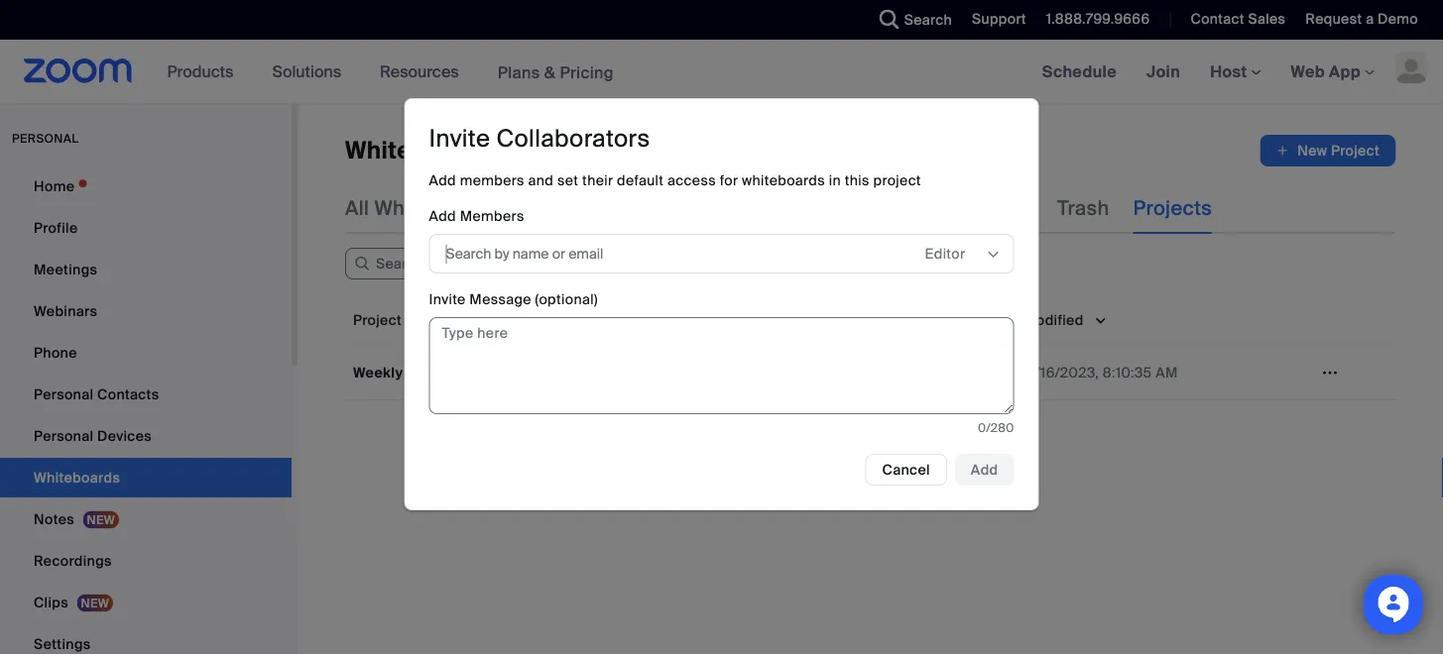 Task type: describe. For each thing, give the bounding box(es) containing it.
personal for personal contacts
[[34, 386, 94, 404]]

tabs of all whiteboard page tab list
[[345, 183, 1213, 234]]

arrow down image
[[446, 308, 464, 332]]

recordings link
[[0, 542, 292, 581]]

phone
[[34, 344, 77, 362]]

editor button
[[925, 239, 985, 269]]

meetings navigation
[[1028, 40, 1444, 105]]

access
[[668, 171, 716, 190]]

home
[[34, 177, 75, 195]]

whiteboards application
[[345, 135, 1396, 167]]

invite collaborators
[[429, 124, 650, 154]]

(optional)
[[535, 290, 598, 309]]

add members
[[429, 207, 525, 225]]

all whiteboards
[[345, 195, 496, 221]]

all
[[345, 195, 370, 221]]

add members and set their default access for whiteboards in this project
[[429, 171, 922, 190]]

join link
[[1132, 40, 1196, 103]]

Search by name or email,Search by name or email text field
[[446, 239, 884, 269]]

project
[[874, 171, 922, 190]]

new project
[[1298, 141, 1380, 160]]

whiteboards inside application
[[345, 135, 493, 166]]

home link
[[0, 167, 292, 206]]

profile
[[34, 219, 78, 237]]

weekly
[[353, 364, 403, 382]]

webinars
[[34, 302, 97, 321]]

11/16/2023,
[[1024, 364, 1100, 382]]

0 horizontal spatial project
[[353, 311, 402, 329]]

am
[[1156, 364, 1179, 382]]

project inside button
[[1332, 141, 1380, 160]]

this
[[845, 171, 870, 190]]

in
[[829, 171, 841, 190]]

projects
[[1134, 195, 1213, 221]]

zoom logo image
[[24, 59, 133, 83]]

0/280
[[978, 420, 1015, 435]]

personal devices
[[34, 427, 152, 446]]

add for add members and set their default access for whiteboards in this project
[[429, 207, 456, 225]]

contact sales
[[1191, 10, 1286, 28]]

&
[[544, 62, 556, 83]]

new project button
[[1260, 135, 1396, 167]]

phone link
[[0, 333, 292, 373]]

invite for invite collaborators
[[429, 124, 490, 154]]

project name
[[353, 311, 446, 329]]

edit project image
[[1315, 364, 1347, 382]]

notes
[[34, 511, 74, 529]]

trash
[[1058, 195, 1110, 221]]

1.888.799.9666 button up schedule on the top right
[[1032, 0, 1155, 40]]

clips
[[34, 594, 68, 612]]

plans & pricing
[[498, 62, 614, 83]]

11/16/2023, 8:10:35 am
[[1024, 364, 1179, 382]]

personal contacts link
[[0, 375, 292, 415]]

invite for invite message (optional)
[[429, 290, 466, 309]]

set
[[558, 171, 579, 190]]

collaborators
[[497, 124, 650, 154]]

profile link
[[0, 208, 292, 248]]

sales
[[1249, 10, 1286, 28]]

owner
[[762, 311, 806, 329]]

personal for personal devices
[[34, 427, 94, 446]]

name
[[406, 311, 446, 329]]

Search text field
[[345, 248, 583, 280]]

pricing
[[560, 62, 614, 83]]

demo
[[1378, 10, 1419, 28]]



Task type: vqa. For each thing, say whether or not it's contained in the screenshot.
access
yes



Task type: locate. For each thing, give the bounding box(es) containing it.
project
[[1332, 141, 1380, 160], [353, 311, 402, 329]]

meetings
[[34, 260, 98, 279]]

add down 0/280
[[971, 461, 999, 479]]

meetings link
[[0, 250, 292, 290]]

contact sales link
[[1176, 0, 1291, 40], [1191, 10, 1286, 28]]

1.888.799.9666
[[1047, 10, 1150, 28]]

add for invite collaborators
[[429, 171, 456, 190]]

show options image
[[986, 247, 1002, 263]]

devices
[[97, 427, 152, 446]]

personal
[[34, 386, 94, 404], [34, 427, 94, 446]]

banner containing schedule
[[0, 40, 1444, 105]]

0 vertical spatial personal
[[34, 386, 94, 404]]

1 invite from the top
[[429, 124, 490, 154]]

request a demo
[[1306, 10, 1419, 28]]

a
[[1367, 10, 1375, 28]]

for
[[720, 171, 739, 190]]

notes link
[[0, 500, 292, 540]]

whiteboards inside the tabs of all whiteboard page 'tab list'
[[375, 195, 496, 221]]

1.888.799.9666 button up 'schedule' "link"
[[1047, 10, 1150, 28]]

their
[[582, 171, 614, 190]]

0 vertical spatial whiteboards
[[345, 135, 493, 166]]

personal devices link
[[0, 417, 292, 456]]

schedule
[[1043, 61, 1117, 82]]

join
[[1147, 61, 1181, 82]]

invite up name
[[429, 290, 466, 309]]

editor
[[925, 245, 966, 263]]

recordings
[[34, 552, 112, 571]]

1.888.799.9666 button
[[1032, 0, 1155, 40], [1047, 10, 1150, 28]]

recent
[[520, 195, 588, 221]]

cancel button
[[866, 454, 947, 486]]

8:10:35
[[1103, 364, 1153, 382]]

webinars link
[[0, 292, 292, 331]]

1 personal from the top
[[34, 386, 94, 404]]

add up 'all whiteboards'
[[429, 171, 456, 190]]

duties
[[407, 364, 452, 382]]

invite collaborators dialog
[[404, 98, 1039, 511]]

product information navigation
[[152, 40, 629, 105]]

Invite Message (optional) text field
[[429, 318, 1015, 415]]

add inside button
[[971, 461, 999, 479]]

personal down phone
[[34, 386, 94, 404]]

contacts
[[97, 386, 159, 404]]

request a demo link
[[1291, 0, 1444, 40], [1306, 10, 1419, 28]]

request
[[1306, 10, 1363, 28]]

1 vertical spatial project
[[353, 311, 402, 329]]

personal menu menu
[[0, 167, 292, 655]]

0 vertical spatial project
[[1332, 141, 1380, 160]]

plans & pricing link
[[498, 62, 614, 83], [498, 62, 614, 83]]

project left name
[[353, 311, 402, 329]]

modified
[[1024, 311, 1084, 329]]

2 vertical spatial add
[[971, 461, 999, 479]]

0 vertical spatial invite
[[429, 124, 490, 154]]

new
[[1298, 141, 1328, 160]]

0 vertical spatial add
[[429, 171, 456, 190]]

whiteboards
[[345, 135, 493, 166], [375, 195, 496, 221]]

invite
[[429, 124, 490, 154], [429, 290, 466, 309]]

add image
[[1276, 141, 1290, 161]]

schedule link
[[1028, 40, 1132, 103]]

members
[[460, 207, 525, 225]]

clips link
[[0, 583, 292, 623]]

application containing project name
[[345, 296, 1396, 401]]

whiteboards
[[742, 171, 826, 190]]

1 vertical spatial add
[[429, 207, 456, 225]]

1 vertical spatial invite
[[429, 290, 466, 309]]

settings link
[[0, 625, 292, 655]]

1 vertical spatial whiteboards
[[375, 195, 496, 221]]

invite message (optional)
[[429, 290, 598, 309]]

1 horizontal spatial project
[[1332, 141, 1380, 160]]

cell
[[754, 357, 1016, 389]]

add left the members
[[429, 207, 456, 225]]

invite up members
[[429, 124, 490, 154]]

personal down the personal contacts
[[34, 427, 94, 446]]

2 personal from the top
[[34, 427, 94, 446]]

banner
[[0, 40, 1444, 105]]

whiteboards up search text field
[[375, 195, 496, 221]]

1 vertical spatial personal
[[34, 427, 94, 446]]

support link
[[958, 0, 1032, 40], [972, 10, 1027, 28]]

application
[[345, 296, 1396, 401]]

and
[[529, 171, 554, 190]]

whiteboards up 'all whiteboards'
[[345, 135, 493, 166]]

members
[[460, 171, 525, 190]]

add button
[[955, 454, 1015, 486]]

project right new
[[1332, 141, 1380, 160]]

add
[[429, 171, 456, 190], [429, 207, 456, 225], [971, 461, 999, 479]]

personal contacts
[[34, 386, 159, 404]]

contact
[[1191, 10, 1245, 28]]

plans
[[498, 62, 540, 83]]

message
[[470, 290, 532, 309]]

support
[[972, 10, 1027, 28]]

cancel
[[883, 461, 931, 479]]

default
[[617, 171, 664, 190]]

2 invite from the top
[[429, 290, 466, 309]]

personal
[[12, 131, 79, 146]]

settings
[[34, 636, 91, 654]]

personal inside 'link'
[[34, 427, 94, 446]]

weekly duties
[[353, 364, 452, 382]]



